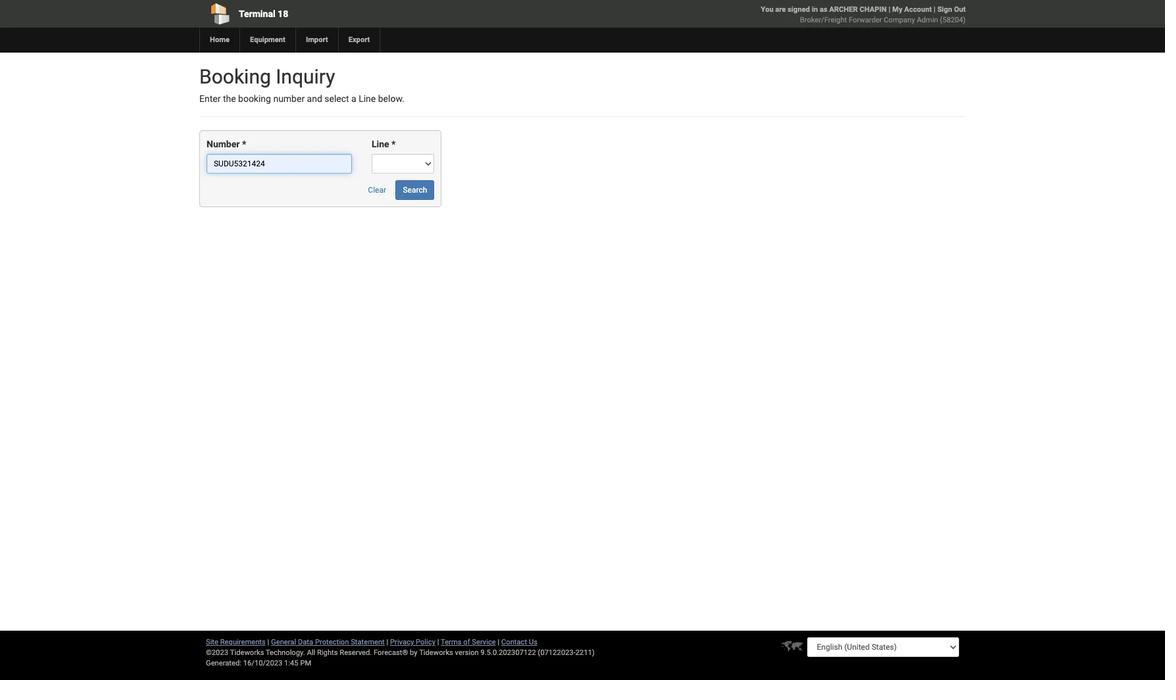 Task type: vqa. For each thing, say whether or not it's contained in the screenshot.
Yes,
no



Task type: locate. For each thing, give the bounding box(es) containing it.
1 * from the left
[[242, 139, 246, 150]]

booking
[[199, 65, 271, 88]]

home
[[210, 36, 230, 44]]

my account link
[[893, 5, 932, 14]]

search button
[[396, 181, 435, 200]]

are
[[776, 5, 786, 14]]

as
[[820, 5, 828, 14]]

the
[[223, 93, 236, 104]]

| up "tideworks"
[[438, 638, 439, 647]]

| up 9.5.0.202307122
[[498, 638, 500, 647]]

0 horizontal spatial *
[[242, 139, 246, 150]]

contact us link
[[502, 638, 538, 647]]

line
[[359, 93, 376, 104], [372, 139, 389, 150]]

18
[[278, 9, 288, 19]]

9.5.0.202307122
[[481, 649, 536, 658]]

of
[[464, 638, 470, 647]]

site requirements | general data protection statement | privacy policy | terms of service | contact us ©2023 tideworks technology. all rights reserved. forecast® by tideworks version 9.5.0.202307122 (07122023-2211) generated: 16/10/2023 1:45 pm
[[206, 638, 595, 668]]

* right number
[[242, 139, 246, 150]]

import
[[306, 36, 328, 44]]

archer
[[830, 5, 858, 14]]

terminal
[[239, 9, 276, 19]]

you are signed in as archer chapin | my account | sign out broker/freight forwarder company admin (58204)
[[761, 5, 966, 24]]

rights
[[317, 649, 338, 658]]

line up clear button
[[372, 139, 389, 150]]

enter
[[199, 93, 221, 104]]

2 * from the left
[[392, 139, 396, 150]]

booking inquiry enter the booking number and select a line below.
[[199, 65, 405, 104]]

clear
[[368, 186, 386, 195]]

service
[[472, 638, 496, 647]]

0 vertical spatial line
[[359, 93, 376, 104]]

protection
[[315, 638, 349, 647]]

number
[[273, 93, 305, 104]]

generated:
[[206, 660, 242, 668]]

(07122023-
[[538, 649, 576, 658]]

| left the sign
[[934, 5, 936, 14]]

2211)
[[576, 649, 595, 658]]

data
[[298, 638, 313, 647]]

1 horizontal spatial *
[[392, 139, 396, 150]]

by
[[410, 649, 418, 658]]

terms
[[441, 638, 462, 647]]

a
[[352, 93, 357, 104]]

signed
[[788, 5, 810, 14]]

site requirements link
[[206, 638, 266, 647]]

search
[[403, 186, 427, 195]]

home link
[[199, 28, 240, 53]]

*
[[242, 139, 246, 150], [392, 139, 396, 150]]

| up forecast®
[[387, 638, 389, 647]]

|
[[889, 5, 891, 14], [934, 5, 936, 14], [268, 638, 269, 647], [387, 638, 389, 647], [438, 638, 439, 647], [498, 638, 500, 647]]

broker/freight
[[800, 16, 847, 24]]

statement
[[351, 638, 385, 647]]

* down below.
[[392, 139, 396, 150]]

clear button
[[361, 181, 394, 200]]

line right a
[[359, 93, 376, 104]]



Task type: describe. For each thing, give the bounding box(es) containing it.
export
[[349, 36, 370, 44]]

version
[[455, 649, 479, 658]]

line *
[[372, 139, 396, 150]]

chapin
[[860, 5, 887, 14]]

requirements
[[220, 638, 266, 647]]

equipment
[[250, 36, 286, 44]]

1:45
[[284, 660, 299, 668]]

pm
[[300, 660, 311, 668]]

general data protection statement link
[[271, 638, 385, 647]]

and
[[307, 93, 322, 104]]

equipment link
[[240, 28, 295, 53]]

line inside booking inquiry enter the booking number and select a line below.
[[359, 93, 376, 104]]

in
[[812, 5, 818, 14]]

©2023 tideworks
[[206, 649, 264, 658]]

tideworks
[[419, 649, 453, 658]]

account
[[905, 5, 932, 14]]

* for line *
[[392, 139, 396, 150]]

forecast®
[[374, 649, 408, 658]]

import link
[[295, 28, 338, 53]]

number
[[207, 139, 240, 150]]

reserved.
[[340, 649, 372, 658]]

my
[[893, 5, 903, 14]]

inquiry
[[276, 65, 335, 88]]

export link
[[338, 28, 380, 53]]

company
[[884, 16, 916, 24]]

us
[[529, 638, 538, 647]]

contact
[[502, 638, 527, 647]]

Number * text field
[[207, 154, 352, 174]]

technology.
[[266, 649, 305, 658]]

(58204)
[[940, 16, 966, 24]]

* for number *
[[242, 139, 246, 150]]

all
[[307, 649, 315, 658]]

terms of service link
[[441, 638, 496, 647]]

general
[[271, 638, 296, 647]]

below.
[[378, 93, 405, 104]]

admin
[[917, 16, 939, 24]]

privacy
[[390, 638, 414, 647]]

you
[[761, 5, 774, 14]]

site
[[206, 638, 218, 647]]

sign
[[938, 5, 953, 14]]

select
[[325, 93, 349, 104]]

privacy policy link
[[390, 638, 436, 647]]

out
[[955, 5, 966, 14]]

| left 'my'
[[889, 5, 891, 14]]

16/10/2023
[[243, 660, 283, 668]]

policy
[[416, 638, 436, 647]]

number *
[[207, 139, 246, 150]]

1 vertical spatial line
[[372, 139, 389, 150]]

terminal 18 link
[[199, 0, 507, 28]]

forwarder
[[849, 16, 883, 24]]

| left general
[[268, 638, 269, 647]]

sign out link
[[938, 5, 966, 14]]

booking
[[238, 93, 271, 104]]

terminal 18
[[239, 9, 288, 19]]



